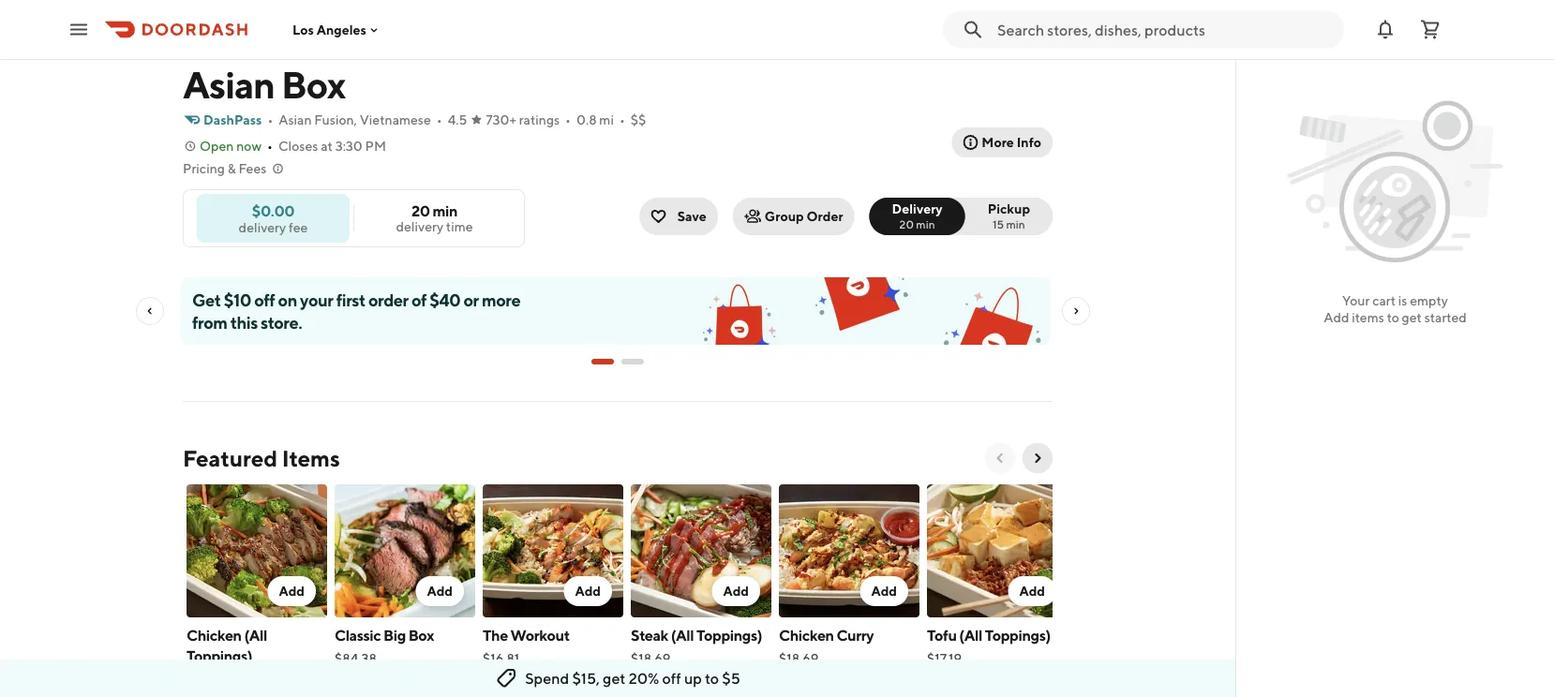 Task type: describe. For each thing, give the bounding box(es) containing it.
los angeles button
[[292, 22, 381, 37]]

fusion,
[[314, 112, 357, 127]]

4.5
[[448, 112, 467, 127]]

empty
[[1410, 293, 1448, 308]]

(all for chicken
[[244, 627, 267, 645]]

next button of carousel image
[[1030, 451, 1045, 466]]

is
[[1399, 293, 1408, 308]]

0.8
[[577, 112, 597, 127]]

more info
[[982, 135, 1042, 150]]

time
[[446, 219, 473, 234]]

pickup 15 min
[[988, 201, 1030, 231]]

of
[[411, 290, 427, 310]]

20 inside "20 min delivery time"
[[411, 202, 430, 220]]

asian box
[[183, 62, 345, 106]]

• left "4.5"
[[437, 112, 442, 127]]

big
[[383, 627, 406, 645]]

min inside "20 min delivery time"
[[433, 202, 458, 220]]

min for delivery
[[916, 217, 935, 231]]

info
[[1017, 135, 1042, 150]]

$10
[[224, 290, 251, 310]]

spend $15, get 20% off up to $5
[[525, 670, 740, 688]]

add for the workout
[[575, 584, 601, 599]]

add for steak (all toppings)
[[723, 584, 749, 599]]

first
[[336, 290, 365, 310]]

off inside "get $10 off on your first order of $40 or more from this store."
[[254, 290, 275, 310]]

delivery inside "20 min delivery time"
[[396, 219, 443, 234]]

$5
[[722, 670, 740, 688]]

classic big box $84.38
[[335, 627, 434, 667]]

fees
[[239, 161, 267, 176]]

items
[[1352, 310, 1385, 325]]

on
[[278, 290, 297, 310]]

order
[[368, 290, 409, 310]]

add button for chicken curry
[[860, 577, 908, 607]]

at
[[321, 138, 333, 154]]

up
[[684, 670, 702, 688]]

$16.81 inside the workout $16.81
[[483, 651, 520, 667]]

0 vertical spatial box
[[281, 62, 345, 106]]

none radio containing pickup
[[954, 198, 1053, 235]]

order methods option group
[[870, 198, 1053, 235]]

$15,
[[572, 670, 600, 688]]

$18.69 inside steak (all toppings) $18.69
[[631, 651, 671, 667]]

workout
[[511, 627, 570, 645]]

your cart is empty add items to get started
[[1324, 293, 1467, 325]]

(all for steak
[[671, 627, 694, 645]]

&
[[227, 161, 236, 176]]

0 items, open order cart image
[[1419, 18, 1442, 41]]

fee
[[289, 219, 308, 235]]

featured items heading
[[183, 443, 340, 473]]

$16.81 inside chicken (all toppings) $16.81
[[187, 672, 223, 687]]

store.
[[261, 312, 302, 332]]

toppings) for chicken (all toppings)
[[187, 647, 252, 665]]

your
[[300, 290, 333, 310]]

featured items
[[183, 445, 340, 472]]

order
[[807, 209, 843, 224]]

add for chicken curry
[[871, 584, 897, 599]]

ratings
[[519, 112, 560, 127]]

add button for steak (all toppings)
[[712, 577, 760, 607]]

dashpass •
[[203, 112, 273, 127]]

20 min delivery time
[[396, 202, 473, 234]]

$84.38
[[335, 651, 377, 667]]

(all for tofu
[[959, 627, 982, 645]]

pm
[[365, 138, 386, 154]]

730+
[[486, 112, 516, 127]]

from
[[192, 312, 227, 332]]

asian box image
[[200, 0, 271, 49]]

$0.00
[[252, 202, 295, 219]]

toppings) for tofu (all toppings)
[[985, 627, 1051, 645]]

3:30
[[335, 138, 363, 154]]

the
[[483, 627, 508, 645]]

notification bell image
[[1374, 18, 1397, 41]]

$18.69 inside the chicken curry $18.69
[[779, 651, 819, 667]]

los angeles
[[292, 22, 366, 37]]

0.8 mi • $$
[[577, 112, 646, 127]]

pickup
[[988, 201, 1030, 217]]

chicken for $18.69
[[779, 627, 834, 645]]

the workout image
[[483, 485, 623, 618]]

select promotional banner element
[[592, 345, 644, 379]]

pricing & fees
[[183, 161, 267, 176]]

1 vertical spatial get
[[603, 670, 626, 688]]

delivery 20 min
[[892, 201, 943, 231]]

started
[[1425, 310, 1467, 325]]

chicken curry image
[[779, 485, 920, 618]]

delivery inside $0.00 delivery fee
[[239, 219, 286, 235]]

asian for asian box
[[183, 62, 275, 106]]

$0.00 delivery fee
[[239, 202, 308, 235]]

curry
[[837, 627, 874, 645]]

classic big box image
[[335, 485, 475, 618]]

20 inside delivery 20 min
[[900, 217, 914, 231]]

15
[[993, 217, 1004, 231]]

or
[[464, 290, 479, 310]]

delivery
[[892, 201, 943, 217]]

group order
[[765, 209, 843, 224]]

$$
[[631, 112, 646, 127]]

open menu image
[[67, 18, 90, 41]]

• left 0.8
[[565, 112, 571, 127]]

chicken for toppings)
[[187, 627, 242, 645]]



Task type: locate. For each thing, give the bounding box(es) containing it.
to down cart
[[1387, 310, 1399, 325]]

1 horizontal spatial off
[[662, 670, 681, 688]]

0 horizontal spatial to
[[705, 670, 719, 688]]

group order button
[[733, 198, 855, 235]]

1 chicken from the left
[[187, 627, 242, 645]]

2 horizontal spatial toppings)
[[985, 627, 1051, 645]]

0 horizontal spatial toppings)
[[187, 647, 252, 665]]

add
[[1324, 310, 1350, 325], [279, 584, 305, 599], [427, 584, 453, 599], [575, 584, 601, 599], [723, 584, 749, 599], [871, 584, 897, 599], [1019, 584, 1045, 599]]

more info button
[[952, 127, 1053, 157]]

1 horizontal spatial asian
[[279, 112, 312, 127]]

box up fusion,
[[281, 62, 345, 106]]

2 $18.69 from the left
[[779, 651, 819, 667]]

open now
[[200, 138, 262, 154]]

0 horizontal spatial delivery
[[239, 219, 286, 235]]

more
[[482, 290, 520, 310]]

toppings) inside steak (all toppings) $18.69
[[697, 627, 762, 645]]

1 horizontal spatial chicken
[[779, 627, 834, 645]]

• right the "now"
[[267, 138, 273, 154]]

asian fusion, vietnamese
[[279, 112, 431, 127]]

box inside "classic big box $84.38"
[[408, 627, 434, 645]]

chicken
[[187, 627, 242, 645], [779, 627, 834, 645]]

cart
[[1373, 293, 1396, 308]]

toppings) inside tofu (all toppings) $17.19
[[985, 627, 1051, 645]]

min inside delivery 20 min
[[916, 217, 935, 231]]

add button for the workout
[[564, 577, 612, 607]]

steak
[[631, 627, 668, 645]]

to
[[1387, 310, 1399, 325], [705, 670, 719, 688]]

get
[[192, 290, 221, 310]]

20
[[411, 202, 430, 220], [900, 217, 914, 231]]

0 vertical spatial $16.81
[[483, 651, 520, 667]]

(all inside steak (all toppings) $18.69
[[671, 627, 694, 645]]

angeles
[[317, 22, 366, 37]]

2 (all from the left
[[671, 627, 694, 645]]

20 left time
[[411, 202, 430, 220]]

(all right the tofu
[[959, 627, 982, 645]]

0 horizontal spatial min
[[433, 202, 458, 220]]

min down pickup
[[1006, 217, 1025, 231]]

0 vertical spatial off
[[254, 290, 275, 310]]

chicken inside the chicken curry $18.69
[[779, 627, 834, 645]]

toppings)
[[697, 627, 762, 645], [985, 627, 1051, 645], [187, 647, 252, 665]]

(all
[[244, 627, 267, 645], [671, 627, 694, 645], [959, 627, 982, 645]]

(all down chicken (all toppings) image
[[244, 627, 267, 645]]

0 horizontal spatial box
[[281, 62, 345, 106]]

get down the is
[[1402, 310, 1422, 325]]

1 horizontal spatial (all
[[671, 627, 694, 645]]

$17.19
[[927, 651, 962, 667]]

to right up
[[705, 670, 719, 688]]

off
[[254, 290, 275, 310], [662, 670, 681, 688]]

chicken (all toppings) $16.81
[[187, 627, 267, 687]]

0 horizontal spatial off
[[254, 290, 275, 310]]

add for chicken (all toppings)
[[279, 584, 305, 599]]

1 horizontal spatial $16.81
[[483, 651, 520, 667]]

2 horizontal spatial (all
[[959, 627, 982, 645]]

add for tofu (all toppings)
[[1019, 584, 1045, 599]]

asian for asian fusion, vietnamese
[[279, 112, 312, 127]]

0 vertical spatial asian
[[183, 62, 275, 106]]

• down asian box
[[268, 112, 273, 127]]

none radio containing delivery
[[870, 198, 965, 235]]

more
[[982, 135, 1014, 150]]

steak (all toppings) image
[[631, 485, 772, 618]]

asian up dashpass
[[183, 62, 275, 106]]

previous button of carousel image
[[993, 451, 1008, 466]]

0 horizontal spatial get
[[603, 670, 626, 688]]

20 down delivery in the top of the page
[[900, 217, 914, 231]]

0 horizontal spatial (all
[[244, 627, 267, 645]]

20%
[[629, 670, 659, 688]]

1 horizontal spatial 20
[[900, 217, 914, 231]]

0 vertical spatial to
[[1387, 310, 1399, 325]]

tofu
[[927, 627, 957, 645]]

3 (all from the left
[[959, 627, 982, 645]]

• right mi
[[620, 112, 625, 127]]

add for classic big box
[[427, 584, 453, 599]]

1 horizontal spatial min
[[916, 217, 935, 231]]

save
[[678, 209, 707, 224]]

1 horizontal spatial $18.69
[[779, 651, 819, 667]]

4 add button from the left
[[712, 577, 760, 607]]

your
[[1343, 293, 1370, 308]]

• closes at 3:30 pm
[[267, 138, 386, 154]]

off left up
[[662, 670, 681, 688]]

(all inside tofu (all toppings) $17.19
[[959, 627, 982, 645]]

6 add button from the left
[[1008, 577, 1057, 607]]

mi
[[599, 112, 614, 127]]

tofu (all toppings) image
[[927, 485, 1068, 618]]

pricing & fees button
[[183, 159, 285, 178]]

chicken inside chicken (all toppings) $16.81
[[187, 627, 242, 645]]

chicken (all toppings) image
[[187, 485, 327, 618]]

spend
[[525, 670, 569, 688]]

$40
[[430, 290, 461, 310]]

toppings) for steak (all toppings)
[[697, 627, 762, 645]]

0 horizontal spatial asian
[[183, 62, 275, 106]]

(all inside chicken (all toppings) $16.81
[[244, 627, 267, 645]]

get $10 off on your first order of $40 or more from this store.
[[192, 290, 520, 332]]

vietnamese
[[360, 112, 431, 127]]

min for pickup
[[1006, 217, 1025, 231]]

classic
[[335, 627, 381, 645]]

0 horizontal spatial $18.69
[[631, 651, 671, 667]]

closes
[[278, 138, 318, 154]]

None radio
[[954, 198, 1053, 235]]

0 horizontal spatial chicken
[[187, 627, 242, 645]]

delivery left time
[[396, 219, 443, 234]]

get right $15, at left
[[603, 670, 626, 688]]

1 (all from the left
[[244, 627, 267, 645]]

toppings) inside chicken (all toppings) $16.81
[[187, 647, 252, 665]]

1 horizontal spatial delivery
[[396, 219, 443, 234]]

1 vertical spatial asian
[[279, 112, 312, 127]]

to for up
[[705, 670, 719, 688]]

3 add button from the left
[[564, 577, 612, 607]]

add button for tofu (all toppings)
[[1008, 577, 1057, 607]]

1 horizontal spatial get
[[1402, 310, 1422, 325]]

•
[[268, 112, 273, 127], [437, 112, 442, 127], [565, 112, 571, 127], [620, 112, 625, 127], [267, 138, 273, 154]]

open
[[200, 138, 234, 154]]

1 vertical spatial $16.81
[[187, 672, 223, 687]]

min inside pickup 15 min
[[1006, 217, 1025, 231]]

box
[[281, 62, 345, 106], [408, 627, 434, 645]]

get inside your cart is empty add items to get started
[[1402, 310, 1422, 325]]

1 vertical spatial off
[[662, 670, 681, 688]]

$16.81
[[483, 651, 520, 667], [187, 672, 223, 687]]

group
[[765, 209, 804, 224]]

this
[[230, 312, 258, 332]]

get
[[1402, 310, 1422, 325], [603, 670, 626, 688]]

1 horizontal spatial to
[[1387, 310, 1399, 325]]

2 horizontal spatial min
[[1006, 217, 1025, 231]]

1 horizontal spatial box
[[408, 627, 434, 645]]

to for items
[[1387, 310, 1399, 325]]

0 horizontal spatial $16.81
[[187, 672, 223, 687]]

los
[[292, 22, 314, 37]]

None radio
[[870, 198, 965, 235]]

asian up closes on the left of page
[[279, 112, 312, 127]]

steak (all toppings) $18.69
[[631, 627, 762, 667]]

1 vertical spatial box
[[408, 627, 434, 645]]

min down delivery in the top of the page
[[916, 217, 935, 231]]

add button for chicken (all toppings)
[[268, 577, 316, 607]]

add button for classic big box
[[416, 577, 464, 607]]

1 horizontal spatial toppings)
[[697, 627, 762, 645]]

delivery
[[396, 219, 443, 234], [239, 219, 286, 235]]

pricing
[[183, 161, 225, 176]]

tofu (all toppings) $17.19
[[927, 627, 1051, 667]]

min
[[433, 202, 458, 220], [916, 217, 935, 231], [1006, 217, 1025, 231]]

(all right steak
[[671, 627, 694, 645]]

min up $40
[[433, 202, 458, 220]]

0 horizontal spatial 20
[[411, 202, 430, 220]]

2 chicken from the left
[[779, 627, 834, 645]]

add button
[[268, 577, 316, 607], [416, 577, 464, 607], [564, 577, 612, 607], [712, 577, 760, 607], [860, 577, 908, 607], [1008, 577, 1057, 607]]

save button
[[640, 198, 718, 235]]

now
[[236, 138, 262, 154]]

featured
[[183, 445, 277, 472]]

delivery left fee
[[239, 219, 286, 235]]

off left on
[[254, 290, 275, 310]]

chicken curry $18.69
[[779, 627, 874, 667]]

2 add button from the left
[[416, 577, 464, 607]]

dashpass
[[203, 112, 262, 127]]

items
[[282, 445, 340, 472]]

730+ ratings •
[[486, 112, 571, 127]]

1 add button from the left
[[268, 577, 316, 607]]

1 vertical spatial to
[[705, 670, 719, 688]]

box right big
[[408, 627, 434, 645]]

Store search: begin typing to search for stores available on DoorDash text field
[[997, 19, 1333, 40]]

5 add button from the left
[[860, 577, 908, 607]]

1 $18.69 from the left
[[631, 651, 671, 667]]

the workout $16.81
[[483, 627, 570, 667]]

add inside your cart is empty add items to get started
[[1324, 310, 1350, 325]]

0 vertical spatial get
[[1402, 310, 1422, 325]]

asian
[[183, 62, 275, 106], [279, 112, 312, 127]]

to inside your cart is empty add items to get started
[[1387, 310, 1399, 325]]



Task type: vqa. For each thing, say whether or not it's contained in the screenshot.


